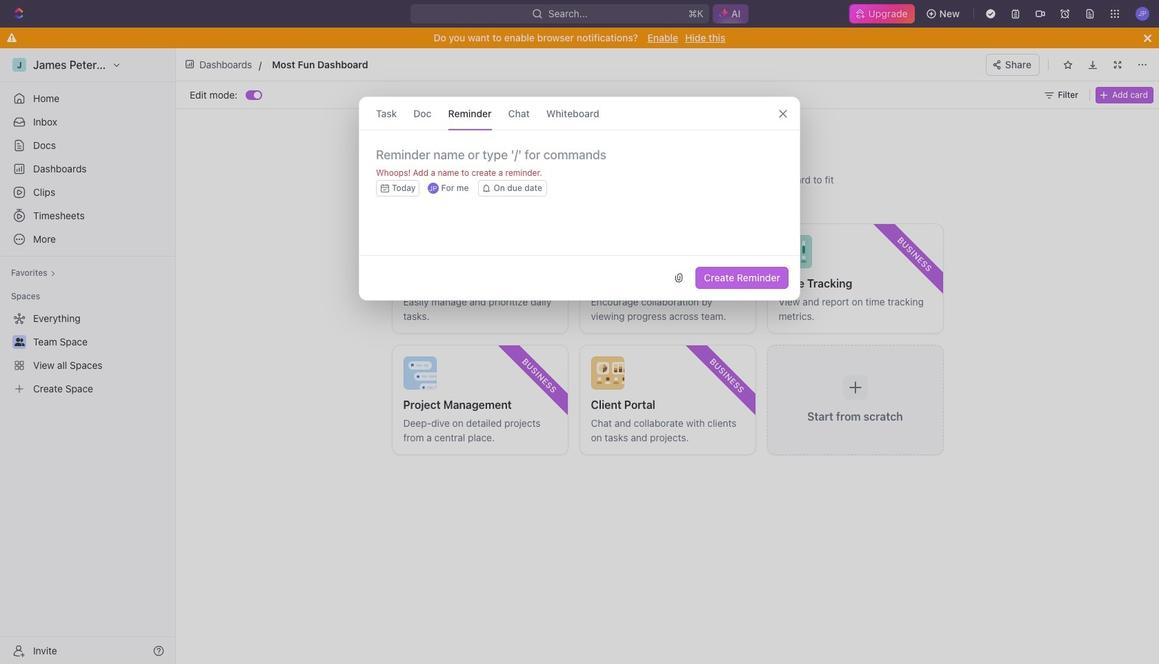 Task type: vqa. For each thing, say whether or not it's contained in the screenshot.
text box
yes



Task type: describe. For each thing, give the bounding box(es) containing it.
team reporting image
[[591, 235, 624, 268]]

client portal image
[[591, 357, 624, 390]]

Reminder na﻿me or type '/' for commands text field
[[360, 147, 800, 180]]

time tracking image
[[779, 235, 812, 268]]



Task type: locate. For each thing, give the bounding box(es) containing it.
dialog
[[359, 97, 800, 301]]

None text field
[[272, 56, 573, 73]]

sidebar navigation
[[0, 48, 176, 665]]

tree
[[6, 308, 170, 400]]

simple dashboard image
[[403, 235, 436, 268]]

project management image
[[403, 357, 436, 390]]

tree inside sidebar navigation
[[6, 308, 170, 400]]



